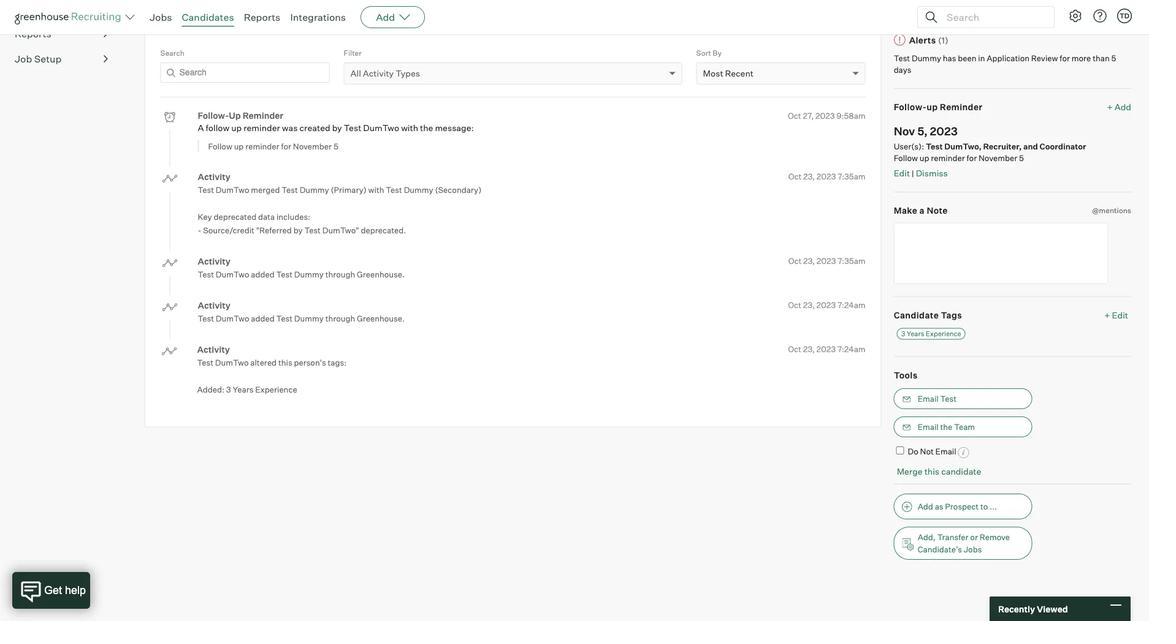 Task type: locate. For each thing, give the bounding box(es) containing it.
up up dismiss link in the right top of the page
[[920, 153, 929, 163]]

0 vertical spatial the
[[420, 123, 433, 133]]

2023
[[815, 111, 835, 121], [930, 125, 958, 138], [817, 172, 836, 182], [817, 256, 836, 266], [816, 301, 836, 310], [816, 345, 836, 354]]

1 vertical spatial jobs
[[964, 545, 982, 555]]

november
[[293, 141, 332, 151], [979, 153, 1017, 163]]

for
[[1060, 53, 1070, 63], [281, 141, 291, 151], [967, 153, 977, 163]]

3 down candidate
[[901, 330, 905, 338]]

1 horizontal spatial reports
[[244, 11, 280, 23]]

add, transfer or remove candidate's jobs button
[[894, 527, 1032, 560]]

0 vertical spatial oct 23, 2023 7:24am
[[788, 301, 866, 310]]

dummy inside test dummy has been in application review for more than 5 days
[[912, 53, 941, 63]]

job left setup
[[15, 53, 32, 65]]

0 vertical spatial this
[[278, 358, 292, 368]]

td button
[[1115, 6, 1134, 26]]

than
[[1093, 53, 1110, 63]]

0 vertical spatial email
[[918, 394, 939, 404]]

most recent
[[703, 68, 754, 79]]

was
[[282, 123, 298, 133]]

1 vertical spatial through
[[325, 314, 355, 323]]

added down "referred
[[251, 270, 274, 279]]

email the team
[[918, 423, 975, 432]]

1 vertical spatial test dumtwo added test dummy through greenhouse.
[[198, 314, 405, 323]]

2 vertical spatial 5
[[1019, 153, 1024, 163]]

reminder right up
[[243, 110, 283, 121]]

search
[[160, 48, 185, 57]]

1 vertical spatial for
[[281, 141, 291, 151]]

dummy up person's
[[294, 314, 324, 323]]

jobs down or
[[964, 545, 982, 555]]

by down the includes:
[[293, 225, 303, 235]]

configure image
[[1068, 9, 1083, 23]]

1 7:35am from the top
[[838, 172, 866, 182]]

0 horizontal spatial follow-
[[198, 110, 229, 121]]

2 horizontal spatial add
[[1115, 102, 1131, 113]]

1 vertical spatial 5
[[333, 141, 338, 151]]

0 vertical spatial job
[[163, 0, 178, 11]]

1 vertical spatial edit
[[1112, 310, 1128, 321]]

up up 5,
[[927, 102, 938, 113]]

1 vertical spatial 7:35am
[[838, 256, 866, 266]]

november down recruiter,
[[979, 153, 1017, 163]]

the left team
[[940, 423, 952, 432]]

1 horizontal spatial 5
[[1019, 153, 1024, 163]]

reports link down details
[[244, 11, 280, 23]]

reports down details
[[244, 11, 280, 23]]

0 horizontal spatial experience
[[255, 385, 297, 395]]

1 through from the top
[[325, 270, 355, 279]]

2 oct 23, 2023 7:24am from the top
[[788, 345, 866, 354]]

follow- for up
[[894, 102, 927, 113]]

1 horizontal spatial this
[[924, 467, 939, 477]]

activity feed link
[[192, 0, 245, 18]]

edit inside nov 5, 2023 user(s): test dumtwo, recruiter, and coordinator follow up reminder for november 5 edit | dismiss
[[894, 168, 910, 179]]

Search text field
[[944, 8, 1043, 26]]

0 vertical spatial 7:35am
[[838, 172, 866, 182]]

1 greenhouse. from the top
[[357, 270, 405, 279]]

alerts
[[909, 35, 936, 45]]

alerts (1)
[[909, 35, 949, 45]]

as
[[935, 502, 943, 512]]

2 7:35am from the top
[[838, 256, 866, 266]]

1 23, from the top
[[803, 172, 815, 182]]

email
[[918, 394, 939, 404], [918, 423, 939, 432], [935, 447, 956, 457]]

for left more
[[1060, 53, 1070, 63]]

0 vertical spatial 7:24am
[[837, 301, 866, 310]]

3 years experience
[[901, 330, 961, 338]]

9:58am
[[837, 111, 866, 121]]

1 horizontal spatial add
[[918, 502, 933, 512]]

created
[[300, 123, 330, 133]]

nov 5, 2023 user(s): test dumtwo, recruiter, and coordinator follow up reminder for november 5 edit | dismiss
[[894, 125, 1086, 179]]

the
[[420, 123, 433, 133], [940, 423, 952, 432]]

job right 1
[[163, 0, 178, 11]]

(1)
[[938, 35, 949, 45]]

2 test dumtwo added test dummy through greenhouse. from the top
[[198, 314, 405, 323]]

merge
[[897, 467, 923, 477]]

1 horizontal spatial years
[[907, 330, 924, 338]]

with right (primary)
[[368, 185, 384, 195]]

0 vertical spatial test dumtwo added test dummy through greenhouse.
[[198, 270, 405, 279]]

the left message:
[[420, 123, 433, 133]]

1 vertical spatial the
[[940, 423, 952, 432]]

added up altered
[[251, 314, 274, 323]]

email right not
[[935, 447, 956, 457]]

tools
[[894, 370, 918, 381]]

with left message:
[[401, 123, 418, 133]]

2 greenhouse. from the top
[[357, 314, 405, 323]]

reports link down greenhouse recruiting image
[[15, 26, 108, 41]]

oct
[[788, 111, 801, 121], [788, 172, 801, 182], [788, 256, 801, 266], [788, 301, 801, 310], [788, 345, 801, 354]]

+ for + add
[[1107, 102, 1113, 113]]

through down dumtwo"
[[325, 270, 355, 279]]

reminder
[[243, 123, 280, 133], [245, 141, 279, 151], [931, 153, 965, 163]]

4 oct from the top
[[788, 301, 801, 310]]

a
[[919, 205, 925, 216]]

1 horizontal spatial follow
[[894, 153, 918, 163]]

on 1 job link
[[144, 0, 178, 18]]

7:24am
[[837, 301, 866, 310], [837, 345, 866, 354]]

test
[[894, 53, 910, 63], [344, 123, 361, 133], [926, 141, 943, 151], [198, 185, 214, 195], [282, 185, 298, 195], [386, 185, 402, 195], [304, 225, 321, 235], [198, 270, 214, 279], [276, 270, 292, 279], [198, 314, 214, 323], [276, 314, 292, 323], [197, 358, 213, 368], [940, 394, 957, 404]]

november inside nov 5, 2023 user(s): test dumtwo, recruiter, and coordinator follow up reminder for november 5 edit | dismiss
[[979, 153, 1017, 163]]

0 vertical spatial jobs
[[150, 11, 172, 23]]

this
[[278, 358, 292, 368], [924, 467, 939, 477]]

0 horizontal spatial years
[[233, 385, 253, 395]]

merged
[[251, 185, 280, 195]]

(secondary)
[[435, 185, 481, 195]]

1 vertical spatial 7:24am
[[837, 345, 866, 354]]

follow- up nov
[[894, 102, 927, 113]]

candidates link
[[182, 11, 234, 23]]

2 vertical spatial add
[[918, 502, 933, 512]]

2 added from the top
[[251, 314, 274, 323]]

has
[[943, 53, 956, 63]]

1 vertical spatial job
[[15, 53, 32, 65]]

dummy up the includes:
[[300, 185, 329, 195]]

0 vertical spatial follow
[[208, 141, 232, 151]]

2 through from the top
[[325, 314, 355, 323]]

years
[[907, 330, 924, 338], [233, 385, 253, 395]]

0 vertical spatial years
[[907, 330, 924, 338]]

@mentions link
[[1092, 205, 1131, 217]]

add for add as prospect to ...
[[918, 502, 933, 512]]

1 test dumtwo added test dummy through greenhouse. from the top
[[198, 270, 405, 279]]

0 vertical spatial 3
[[901, 330, 905, 338]]

0 vertical spatial with
[[401, 123, 418, 133]]

reminder up follow up reminder for november 5
[[243, 123, 280, 133]]

1 vertical spatial follow
[[894, 153, 918, 163]]

test dumtwo added test dummy through greenhouse. down key deprecated data includes: - source/credit "referred by test dumtwo" deprecated.
[[198, 270, 405, 279]]

0 vertical spatial added
[[251, 270, 274, 279]]

experience down test dumtwo altered this person's tags:
[[255, 385, 297, 395]]

add
[[376, 11, 395, 23], [1115, 102, 1131, 113], [918, 502, 933, 512]]

1 horizontal spatial edit
[[1112, 310, 1128, 321]]

added for oct 23, 2023 7:35am
[[251, 270, 274, 279]]

dummy down key deprecated data includes: - source/credit "referred by test dumtwo" deprecated.
[[294, 270, 324, 279]]

dumtwo,
[[944, 141, 982, 151]]

reminder down dumtwo,
[[931, 153, 965, 163]]

-
[[198, 225, 201, 235]]

add inside popup button
[[376, 11, 395, 23]]

1 vertical spatial oct 23, 2023 7:24am
[[788, 345, 866, 354]]

2 horizontal spatial 5
[[1111, 53, 1116, 63]]

follow inside nov 5, 2023 user(s): test dumtwo, recruiter, and coordinator follow up reminder for november 5 edit | dismiss
[[894, 153, 918, 163]]

0 vertical spatial edit
[[894, 168, 910, 179]]

3 right added:
[[226, 385, 231, 395]]

1 horizontal spatial for
[[967, 153, 977, 163]]

1 vertical spatial 3
[[226, 385, 231, 395]]

1 horizontal spatial reports link
[[244, 11, 280, 23]]

added: 3 years experience
[[197, 385, 297, 395]]

dumtwo up test dumtwo altered this person's tags:
[[216, 314, 249, 323]]

1 vertical spatial email
[[918, 423, 939, 432]]

years right added:
[[233, 385, 253, 395]]

1 horizontal spatial jobs
[[964, 545, 982, 555]]

0 horizontal spatial reminder
[[243, 110, 283, 121]]

november down created
[[293, 141, 332, 151]]

reports
[[244, 11, 280, 23], [15, 28, 51, 40]]

a
[[198, 123, 204, 133]]

email inside email the team button
[[918, 423, 939, 432]]

most recent option
[[703, 68, 754, 79]]

0 vertical spatial add
[[376, 11, 395, 23]]

0 vertical spatial +
[[1107, 102, 1113, 113]]

2 horizontal spatial for
[[1060, 53, 1070, 63]]

follow down user(s):
[[894, 153, 918, 163]]

years inside "3 years experience" link
[[907, 330, 924, 338]]

test dumtwo added test dummy through greenhouse. for oct 23, 2023 7:24am
[[198, 314, 405, 323]]

0 horizontal spatial this
[[278, 358, 292, 368]]

1 horizontal spatial follow-
[[894, 102, 927, 113]]

0 vertical spatial for
[[1060, 53, 1070, 63]]

follow up reminder for november 5
[[208, 141, 338, 151]]

transfer
[[937, 533, 968, 543]]

2 7:24am from the top
[[837, 345, 866, 354]]

1 horizontal spatial reminder
[[940, 102, 983, 113]]

5 down a follow up reminder was created by test dumtwo with the message: on the top left of the page
[[333, 141, 338, 151]]

email the team button
[[894, 417, 1032, 438]]

includes:
[[276, 212, 310, 222]]

1 added from the top
[[251, 270, 274, 279]]

0 horizontal spatial add
[[376, 11, 395, 23]]

0 vertical spatial through
[[325, 270, 355, 279]]

1 vertical spatial added
[[251, 314, 274, 323]]

job
[[163, 0, 178, 11], [15, 53, 32, 65]]

5 right "than"
[[1111, 53, 1116, 63]]

1 horizontal spatial november
[[979, 153, 1017, 163]]

candidate's
[[918, 545, 962, 555]]

27,
[[803, 111, 814, 121]]

5 oct from the top
[[788, 345, 801, 354]]

by inside key deprecated data includes: - source/credit "referred by test dumtwo" deprecated.
[[293, 225, 303, 235]]

this down do not email
[[924, 467, 939, 477]]

1 vertical spatial greenhouse.
[[357, 314, 405, 323]]

2 vertical spatial for
[[967, 153, 977, 163]]

5
[[1111, 53, 1116, 63], [333, 141, 338, 151], [1019, 153, 1024, 163]]

0 vertical spatial by
[[332, 123, 342, 133]]

1 oct 23, 2023 7:24am from the top
[[788, 301, 866, 310]]

this right altered
[[278, 358, 292, 368]]

1 horizontal spatial 3
[[901, 330, 905, 338]]

1 horizontal spatial job
[[163, 0, 178, 11]]

been
[[958, 53, 976, 63]]

up
[[927, 102, 938, 113], [231, 123, 242, 133], [234, 141, 244, 151], [920, 153, 929, 163]]

altered
[[250, 358, 277, 368]]

+ inside 'link'
[[1104, 310, 1110, 321]]

1 vertical spatial years
[[233, 385, 253, 395]]

0 horizontal spatial by
[[293, 225, 303, 235]]

dumtwo
[[363, 123, 399, 133], [216, 185, 249, 195], [216, 270, 249, 279], [216, 314, 249, 323], [215, 358, 249, 368]]

dummy down alerts (1)
[[912, 53, 941, 63]]

dumtwo"
[[322, 225, 359, 235]]

1 7:24am from the top
[[837, 301, 866, 310]]

email for email test
[[918, 394, 939, 404]]

add, transfer or remove candidate's jobs
[[918, 533, 1010, 555]]

add for add
[[376, 11, 395, 23]]

by right created
[[332, 123, 342, 133]]

follow- up follow
[[198, 110, 229, 121]]

1 horizontal spatial with
[[401, 123, 418, 133]]

test dumtwo added test dummy through greenhouse. up person's
[[198, 314, 405, 323]]

2 vertical spatial reminder
[[931, 153, 965, 163]]

1 vertical spatial add
[[1115, 102, 1131, 113]]

1 vertical spatial reminder
[[245, 141, 279, 151]]

email inside email test button
[[918, 394, 939, 404]]

follow
[[208, 141, 232, 151], [894, 153, 918, 163]]

1 vertical spatial with
[[368, 185, 384, 195]]

0 horizontal spatial 3
[[226, 385, 231, 395]]

through up tags: at the bottom of the page
[[325, 314, 355, 323]]

0 vertical spatial 5
[[1111, 53, 1116, 63]]

reminder up dumtwo,
[[940, 102, 983, 113]]

0 vertical spatial greenhouse.
[[357, 270, 405, 279]]

greenhouse. for oct 23, 2023 7:35am
[[357, 270, 405, 279]]

1 vertical spatial november
[[979, 153, 1017, 163]]

0 vertical spatial november
[[293, 141, 332, 151]]

5 down and
[[1019, 153, 1024, 163]]

follow
[[206, 123, 229, 133]]

job setup
[[15, 53, 62, 65]]

for inside nov 5, 2023 user(s): test dumtwo, recruiter, and coordinator follow up reminder for november 5 edit | dismiss
[[967, 153, 977, 163]]

for down was
[[281, 141, 291, 151]]

1 horizontal spatial the
[[940, 423, 952, 432]]

reminder
[[940, 102, 983, 113], [243, 110, 283, 121]]

add inside button
[[918, 502, 933, 512]]

email up email the team
[[918, 394, 939, 404]]

0 horizontal spatial reports
[[15, 28, 51, 40]]

0 horizontal spatial november
[[293, 141, 332, 151]]

1 vertical spatial +
[[1104, 310, 1110, 321]]

by
[[713, 48, 722, 57]]

+ edit link
[[1101, 307, 1131, 324]]

1 horizontal spatial experience
[[926, 330, 961, 338]]

1 vertical spatial by
[[293, 225, 303, 235]]

edit inside 'link'
[[1112, 310, 1128, 321]]

0 horizontal spatial edit
[[894, 168, 910, 179]]

years down candidate
[[907, 330, 924, 338]]

5 inside test dummy has been in application review for more than 5 days
[[1111, 53, 1116, 63]]

for down dumtwo,
[[967, 153, 977, 163]]

reports down the "pipeline"
[[15, 28, 51, 40]]

1 vertical spatial oct 23, 2023 7:35am
[[788, 256, 866, 266]]

dismiss
[[916, 168, 948, 179]]

reminder down follow-up reminder
[[245, 141, 279, 151]]

3
[[901, 330, 905, 338], [226, 385, 231, 395]]

+ for + edit
[[1104, 310, 1110, 321]]

0 horizontal spatial with
[[368, 185, 384, 195]]

on 1 job
[[144, 0, 178, 11]]

jobs down on 1 job
[[150, 11, 172, 23]]

None text field
[[894, 223, 1108, 284]]

edit
[[894, 168, 910, 179], [1112, 310, 1128, 321]]

tags
[[941, 310, 962, 321]]

up down up
[[231, 123, 242, 133]]

email up not
[[918, 423, 939, 432]]

experience down tags
[[926, 330, 961, 338]]

follow down follow
[[208, 141, 232, 151]]

0 vertical spatial experience
[[926, 330, 961, 338]]

dumtwo up the added: 3 years experience
[[215, 358, 249, 368]]

2 oct from the top
[[788, 172, 801, 182]]

0 vertical spatial oct 23, 2023 7:35am
[[788, 172, 866, 182]]



Task type: describe. For each thing, give the bounding box(es) containing it.
test dumtwo merged test dummy (primary) with test dummy (secondary)
[[198, 185, 481, 195]]

1 vertical spatial reports
[[15, 28, 51, 40]]

2 vertical spatial email
[[935, 447, 956, 457]]

candidates
[[182, 11, 234, 23]]

filter
[[344, 48, 362, 57]]

jobs inside add, transfer or remove candidate's jobs
[[964, 545, 982, 555]]

Search text field
[[160, 63, 330, 83]]

key
[[198, 212, 212, 222]]

...
[[990, 502, 997, 512]]

to
[[980, 502, 988, 512]]

person's
[[294, 358, 326, 368]]

activity feed
[[192, 0, 245, 11]]

make a note
[[894, 205, 948, 216]]

reminder inside nov 5, 2023 user(s): test dumtwo, recruiter, and coordinator follow up reminder for november 5 edit | dismiss
[[931, 153, 965, 163]]

3 23, from the top
[[803, 301, 815, 310]]

+ add link
[[1107, 101, 1131, 113]]

message:
[[435, 123, 474, 133]]

test dummy has been in application review for more than 5 days
[[894, 53, 1116, 75]]

coordinator
[[1040, 141, 1086, 151]]

a follow up reminder was created by test dumtwo with the message:
[[198, 123, 474, 133]]

Do Not Email checkbox
[[896, 447, 904, 455]]

all activity types
[[350, 68, 420, 79]]

|
[[912, 169, 914, 178]]

pipeline link
[[15, 1, 108, 16]]

up down follow-up reminder
[[234, 141, 244, 151]]

5 inside nov 5, 2023 user(s): test dumtwo, recruiter, and coordinator follow up reminder for november 5 edit | dismiss
[[1019, 153, 1024, 163]]

follow-up reminder
[[894, 102, 983, 113]]

0 horizontal spatial 5
[[333, 141, 338, 151]]

candidate tags
[[894, 310, 962, 321]]

deprecated
[[214, 212, 256, 222]]

2 oct 23, 2023 7:35am from the top
[[788, 256, 866, 266]]

or
[[970, 533, 978, 543]]

the inside button
[[940, 423, 952, 432]]

integrations link
[[290, 11, 346, 23]]

reminder for follow-up reminder
[[940, 102, 983, 113]]

sort
[[696, 48, 711, 57]]

details
[[259, 0, 287, 11]]

tags:
[[328, 358, 347, 368]]

for inside test dummy has been in application review for more than 5 days
[[1060, 53, 1070, 63]]

email test button
[[894, 389, 1032, 410]]

1 oct from the top
[[788, 111, 801, 121]]

0 vertical spatial reminder
[[243, 123, 280, 133]]

test inside test dummy has been in application review for more than 5 days
[[894, 53, 910, 63]]

nov
[[894, 125, 915, 138]]

merge this candidate
[[897, 467, 981, 477]]

do not email
[[908, 447, 956, 457]]

do
[[908, 447, 918, 457]]

1 vertical spatial this
[[924, 467, 939, 477]]

0 horizontal spatial for
[[281, 141, 291, 151]]

add,
[[918, 533, 936, 543]]

1
[[158, 0, 161, 11]]

make
[[894, 205, 917, 216]]

test dumtwo added test dummy through greenhouse. for oct 23, 2023 7:35am
[[198, 270, 405, 279]]

key deprecated data includes: - source/credit "referred by test dumtwo" deprecated.
[[198, 212, 406, 235]]

and
[[1023, 141, 1038, 151]]

+ add
[[1107, 102, 1131, 113]]

2 23, from the top
[[803, 256, 815, 266]]

test inside key deprecated data includes: - source/credit "referred by test dumtwo" deprecated.
[[304, 225, 321, 235]]

add as prospect to ...
[[918, 502, 997, 512]]

2023 inside nov 5, 2023 user(s): test dumtwo, recruiter, and coordinator follow up reminder for november 5 edit | dismiss
[[930, 125, 958, 138]]

user(s):
[[894, 141, 924, 151]]

0 vertical spatial reports
[[244, 11, 280, 23]]

on
[[144, 0, 156, 11]]

integrations
[[290, 11, 346, 23]]

0 horizontal spatial follow
[[208, 141, 232, 151]]

sort by
[[696, 48, 722, 57]]

td
[[1120, 12, 1129, 20]]

remove
[[980, 533, 1010, 543]]

linkedin link
[[301, 0, 335, 18]]

+ edit
[[1104, 310, 1128, 321]]

job setup link
[[15, 52, 108, 66]]

email test
[[918, 394, 957, 404]]

td button
[[1117, 9, 1132, 23]]

reminder for follow-up reminder
[[243, 110, 283, 121]]

follow-up reminder
[[198, 110, 283, 121]]

following
[[1093, 2, 1131, 13]]

greenhouse. for oct 23, 2023 7:24am
[[357, 314, 405, 323]]

candidate
[[894, 310, 939, 321]]

3 oct from the top
[[788, 256, 801, 266]]

1 vertical spatial reports link
[[15, 26, 108, 41]]

1 oct 23, 2023 7:35am from the top
[[788, 172, 866, 182]]

0 horizontal spatial the
[[420, 123, 433, 133]]

merge this candidate link
[[897, 467, 981, 477]]

add as prospect to ... button
[[894, 494, 1032, 520]]

dumtwo up deprecated
[[216, 185, 249, 195]]

through for oct 23, 2023 7:24am
[[325, 314, 355, 323]]

email for email the team
[[918, 423, 939, 432]]

follow- for up
[[198, 110, 229, 121]]

up inside nov 5, 2023 user(s): test dumtwo, recruiter, and coordinator follow up reminder for november 5 edit | dismiss
[[920, 153, 929, 163]]

4 23, from the top
[[803, 345, 815, 354]]

types
[[396, 68, 420, 79]]

recruiter,
[[983, 141, 1022, 151]]

viewed
[[1037, 604, 1068, 615]]

feed
[[225, 0, 245, 11]]

test dumtwo altered this person's tags:
[[197, 358, 347, 368]]

linkedin
[[301, 0, 335, 11]]

days
[[894, 65, 911, 75]]

0 horizontal spatial jobs
[[150, 11, 172, 23]]

dumtwo down all activity types
[[363, 123, 399, 133]]

added:
[[197, 385, 224, 395]]

application
[[987, 53, 1029, 63]]

up
[[229, 110, 241, 121]]

add button
[[361, 6, 425, 28]]

test inside button
[[940, 394, 957, 404]]

team
[[954, 423, 975, 432]]

0 vertical spatial reports link
[[244, 11, 280, 23]]

candidate
[[941, 467, 981, 477]]

in
[[978, 53, 985, 63]]

edit link
[[894, 168, 910, 179]]

jobs link
[[150, 11, 172, 23]]

added for oct 23, 2023 7:24am
[[251, 314, 274, 323]]

recently
[[998, 604, 1035, 615]]

5,
[[917, 125, 928, 138]]

through for oct 23, 2023 7:35am
[[325, 270, 355, 279]]

1 vertical spatial experience
[[255, 385, 297, 395]]

experience inside "3 years experience" link
[[926, 330, 961, 338]]

recently viewed
[[998, 604, 1068, 615]]

source/credit
[[203, 225, 254, 235]]

greenhouse recruiting image
[[15, 10, 125, 25]]

0 horizontal spatial job
[[15, 53, 32, 65]]

dummy left (secondary)
[[404, 185, 433, 195]]

test inside nov 5, 2023 user(s): test dumtwo, recruiter, and coordinator follow up reminder for november 5 edit | dismiss
[[926, 141, 943, 151]]

dismiss link
[[916, 168, 948, 179]]

1 horizontal spatial by
[[332, 123, 342, 133]]

dumtwo down source/credit
[[216, 270, 249, 279]]

setup
[[34, 53, 62, 65]]



Task type: vqa. For each thing, say whether or not it's contained in the screenshot.
McQueen
no



